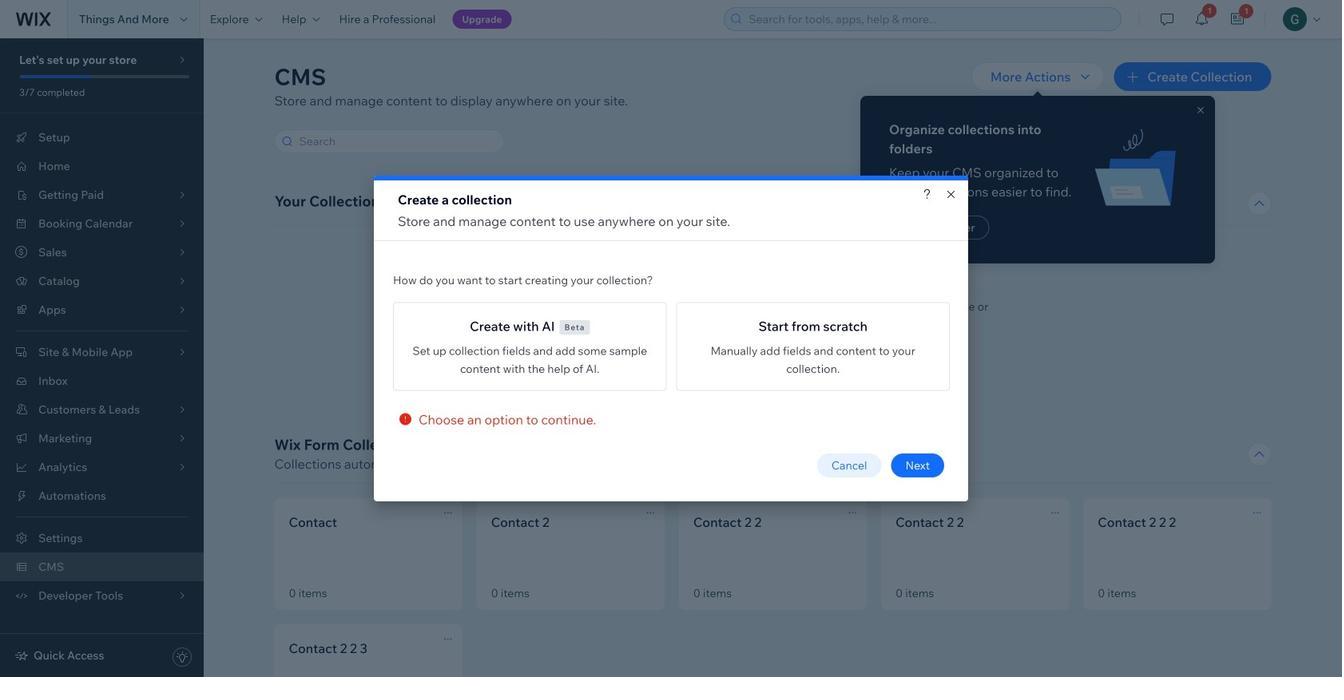 Task type: locate. For each thing, give the bounding box(es) containing it.
Search for tools, apps, help & more... field
[[744, 8, 1117, 30]]



Task type: describe. For each thing, give the bounding box(es) containing it.
sidebar element
[[0, 38, 204, 678]]

Search field
[[294, 130, 499, 153]]



Task type: vqa. For each thing, say whether or not it's contained in the screenshot.
ChinaUnionPay image
no



